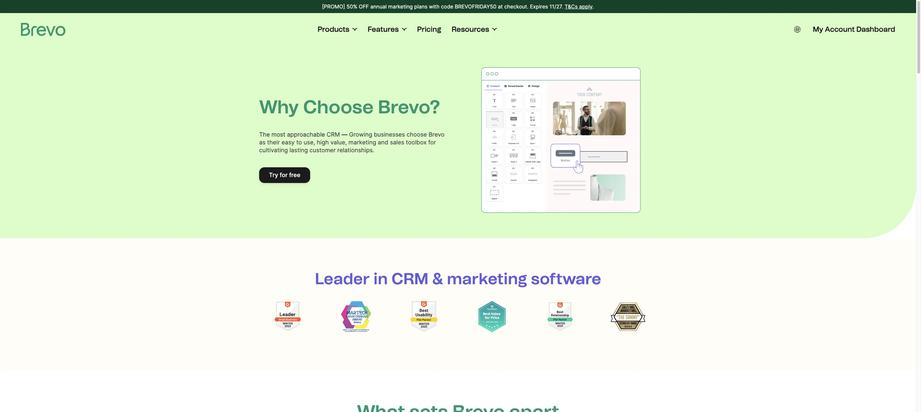 Task type: vqa. For each thing, say whether or not it's contained in the screenshot.
Ready to get started?
no



Task type: describe. For each thing, give the bounding box(es) containing it.
most
[[272, 131, 285, 138]]

.
[[593, 3, 594, 10]]

try for free
[[269, 172, 300, 179]]

awardlogo 5 image
[[607, 301, 650, 333]]

why
[[259, 96, 299, 118]]

1 vertical spatial crm
[[392, 270, 429, 288]]

account
[[825, 25, 855, 34]]

apply
[[579, 3, 593, 10]]

expires
[[530, 3, 548, 10]]

sales
[[390, 139, 404, 146]]

choose
[[303, 96, 374, 118]]

for inside growing businesses choose brevo as their easy to use, high value, marketing and sales toolbox for cultivating lasting customer relationships.
[[428, 139, 436, 146]]

brevo image
[[21, 23, 65, 36]]

pricing
[[417, 25, 441, 34]]

pricing link
[[417, 25, 441, 34]]

marketing for off
[[388, 3, 413, 10]]

value,
[[331, 139, 347, 146]]

why choose brevo?
[[259, 96, 440, 118]]

lasting
[[290, 147, 308, 154]]

features link
[[368, 25, 407, 34]]

relationships.
[[337, 147, 374, 154]]

choose
[[407, 131, 427, 138]]

button image
[[794, 26, 801, 33]]

&
[[432, 270, 443, 288]]

free
[[289, 172, 300, 179]]

with
[[429, 3, 440, 10]]

off
[[359, 3, 369, 10]]

my
[[813, 25, 823, 34]]

use,
[[304, 139, 315, 146]]

products link
[[318, 25, 357, 34]]

awardlogo 4 image
[[539, 301, 582, 333]]

the most approachable crm —
[[259, 131, 348, 138]]

growing businesses choose brevo as their easy to use, high value, marketing and sales toolbox for cultivating lasting customer relationships.
[[259, 131, 445, 154]]

awardlogo 2 image
[[403, 301, 445, 333]]

annual
[[370, 3, 387, 10]]

try for free button
[[259, 168, 310, 183]]

try
[[269, 172, 278, 179]]

to
[[296, 139, 302, 146]]



Task type: locate. For each thing, give the bounding box(es) containing it.
brevofriday50
[[455, 3, 497, 10]]

0 horizontal spatial crm
[[327, 131, 340, 138]]

0 vertical spatial for
[[428, 139, 436, 146]]

crm up value,
[[327, 131, 340, 138]]

cultivating
[[259, 147, 288, 154]]

0 vertical spatial crm
[[327, 131, 340, 138]]

software
[[531, 270, 601, 288]]

1 vertical spatial for
[[280, 172, 288, 179]]

for inside 'button'
[[280, 172, 288, 179]]

marketing inside growing businesses choose brevo as their easy to use, high value, marketing and sales toolbox for cultivating lasting customer relationships.
[[349, 139, 376, 146]]

businesses
[[374, 131, 405, 138]]

crm
[[327, 131, 340, 138], [392, 270, 429, 288]]

[promo] 50% off annual marketing plans with code brevofriday50 at checkout. expires 11/27. t&cs apply .
[[322, 3, 594, 10]]

products
[[318, 25, 349, 34]]

t&cs
[[565, 3, 578, 10]]

as
[[259, 139, 266, 146]]

resources link
[[452, 25, 497, 34]]

and
[[378, 139, 388, 146]]

dashboard
[[857, 25, 895, 34]]

1 horizontal spatial marketing
[[388, 3, 413, 10]]

at
[[498, 3, 503, 10]]

for right try
[[280, 172, 288, 179]]

brevo
[[429, 131, 445, 138]]

my account dashboard link
[[813, 25, 895, 34]]

growing
[[349, 131, 372, 138]]

marketing for crm
[[447, 270, 527, 288]]

[promo]
[[322, 3, 345, 10]]

their
[[267, 139, 280, 146]]

approachable
[[287, 131, 325, 138]]

for down the brevo
[[428, 139, 436, 146]]

the
[[259, 131, 270, 138]]

high
[[317, 139, 329, 146]]

leader in crm & marketing software
[[315, 270, 601, 288]]

toolbox
[[406, 139, 427, 146]]

awardlogo 1 image
[[335, 301, 377, 333]]

crm left &
[[392, 270, 429, 288]]

11/27.
[[550, 3, 563, 10]]

code
[[441, 3, 453, 10]]

2 horizontal spatial marketing
[[447, 270, 527, 288]]

50%
[[347, 3, 357, 10]]

customer
[[310, 147, 336, 154]]

—
[[342, 131, 348, 138]]

2 vertical spatial marketing
[[447, 270, 527, 288]]

t&cs apply link
[[565, 3, 593, 10]]

brevo?
[[378, 96, 440, 118]]

awardlogo 3 image
[[471, 301, 513, 333]]

0 horizontal spatial marketing
[[349, 139, 376, 146]]

0 horizontal spatial for
[[280, 172, 288, 179]]

0 vertical spatial marketing
[[388, 3, 413, 10]]

1 vertical spatial marketing
[[349, 139, 376, 146]]

marketing
[[388, 3, 413, 10], [349, 139, 376, 146], [447, 270, 527, 288]]

plans
[[414, 3, 428, 10]]

awardlogo 0 image
[[267, 301, 309, 333]]

resources
[[452, 25, 489, 34]]

leader
[[315, 270, 370, 288]]

in
[[374, 270, 388, 288]]

for
[[428, 139, 436, 146], [280, 172, 288, 179]]

my account dashboard
[[813, 25, 895, 34]]

features
[[368, 25, 399, 34]]

1 horizontal spatial crm
[[392, 270, 429, 288]]

checkout.
[[504, 3, 529, 10]]

easy
[[282, 139, 295, 146]]

1 horizontal spatial for
[[428, 139, 436, 146]]



